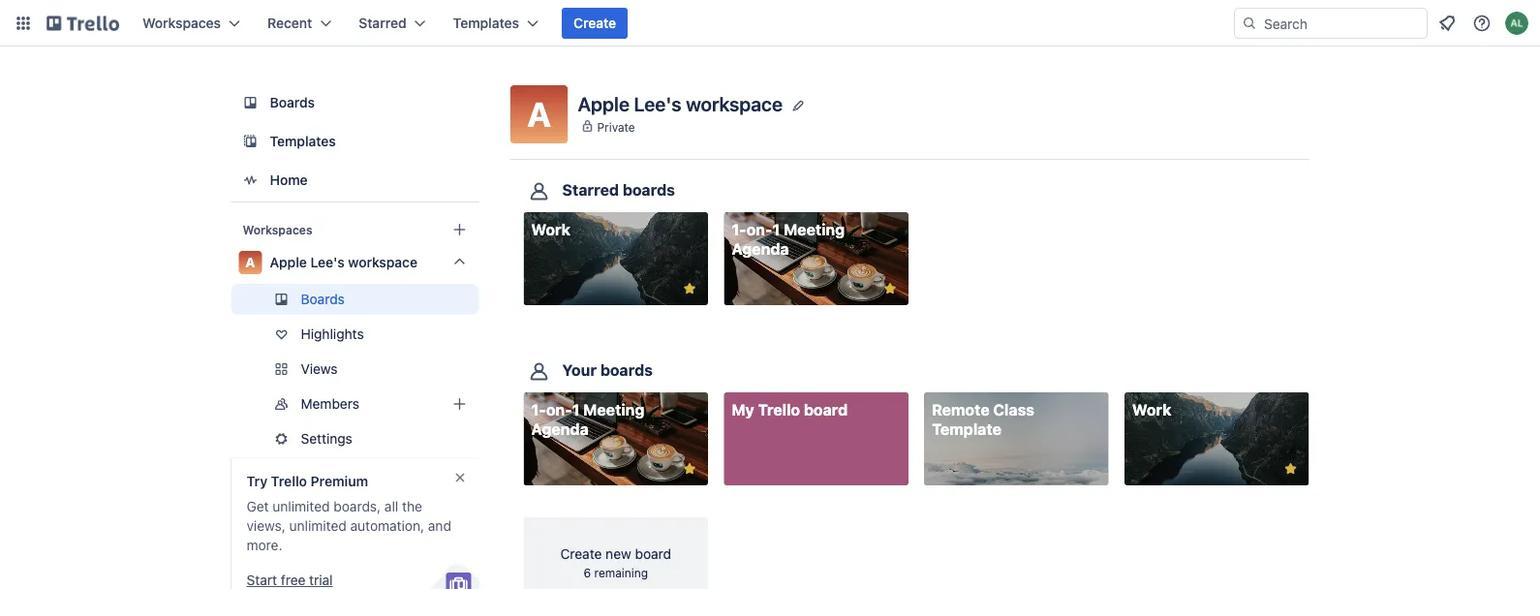 Task type: describe. For each thing, give the bounding box(es) containing it.
1 horizontal spatial 1-on-1 meeting agenda link
[[724, 212, 909, 305]]

trial
[[309, 572, 333, 588]]

templates link
[[231, 124, 479, 159]]

2 boards link from the top
[[231, 284, 479, 315]]

private
[[597, 120, 635, 133]]

1 vertical spatial 1-on-1 meeting agenda link
[[524, 393, 709, 486]]

create new board 6 remaining
[[561, 546, 672, 580]]

views
[[301, 361, 338, 377]]

0 notifications image
[[1436, 12, 1460, 35]]

a inside button
[[527, 94, 551, 134]]

boards for first boards link from the bottom of the page
[[301, 291, 345, 307]]

primary element
[[0, 0, 1541, 47]]

remote class template link
[[925, 393, 1109, 486]]

automation,
[[350, 518, 425, 534]]

a button
[[510, 85, 568, 143]]

get
[[247, 499, 269, 515]]

your boards
[[563, 361, 653, 380]]

1 vertical spatial a
[[246, 254, 255, 270]]

0 vertical spatial unlimited
[[273, 499, 330, 515]]

the
[[402, 499, 422, 515]]

start free trial
[[247, 572, 333, 588]]

create for create
[[574, 15, 617, 31]]

meeting for 1-on-1 meeting agenda "link" to the right
[[784, 220, 845, 239]]

0 horizontal spatial apple
[[270, 254, 307, 270]]

recent button
[[256, 8, 343, 39]]

boards for starred boards
[[623, 181, 675, 199]]

start free trial button
[[247, 571, 333, 589]]

workspaces button
[[131, 8, 252, 39]]

create button
[[562, 8, 628, 39]]

open information menu image
[[1473, 14, 1492, 33]]

1 horizontal spatial workspace
[[686, 92, 783, 115]]

my
[[732, 401, 755, 419]]

my trello board
[[732, 401, 848, 419]]

members link
[[231, 389, 479, 420]]

and
[[428, 518, 452, 534]]

1 vertical spatial templates
[[270, 133, 336, 149]]

starred for starred
[[359, 15, 407, 31]]

highlights
[[301, 326, 364, 342]]

board for create new board 6 remaining
[[635, 546, 672, 562]]

1 vertical spatial workspaces
[[243, 223, 313, 236]]

0 horizontal spatial work link
[[524, 212, 709, 305]]

home image
[[239, 169, 262, 192]]

create for create new board 6 remaining
[[561, 546, 602, 562]]

apple lee (applelee29) image
[[1506, 12, 1529, 35]]

meeting for the bottommost 1-on-1 meeting agenda "link"
[[584, 401, 645, 419]]

starred boards
[[563, 181, 675, 199]]

remote class template
[[932, 401, 1035, 439]]

workspaces inside workspaces dropdown button
[[142, 15, 221, 31]]

1 vertical spatial unlimited
[[289, 518, 347, 534]]

settings
[[301, 431, 353, 447]]

settings link
[[231, 424, 479, 455]]

highlights link
[[231, 319, 479, 350]]

template board image
[[239, 130, 262, 153]]

1 vertical spatial on-
[[546, 401, 572, 419]]

trello for try
[[271, 473, 307, 489]]

1-on-1 meeting agenda for 1-on-1 meeting agenda "link" to the right
[[732, 220, 845, 258]]

1 horizontal spatial apple lee's workspace
[[578, 92, 783, 115]]

1 horizontal spatial 1-
[[732, 220, 747, 239]]

try
[[247, 473, 268, 489]]

my trello board link
[[724, 393, 909, 486]]



Task type: vqa. For each thing, say whether or not it's contained in the screenshot.
'CHRISTINA OVERA (CHRISTINAOVERA)' icon
no



Task type: locate. For each thing, give the bounding box(es) containing it.
0 vertical spatial templates
[[453, 15, 519, 31]]

1 horizontal spatial templates
[[453, 15, 519, 31]]

a down home 'image'
[[246, 254, 255, 270]]

0 vertical spatial 1-on-1 meeting agenda
[[732, 220, 845, 258]]

1 vertical spatial boards
[[601, 361, 653, 380]]

1 horizontal spatial work link
[[1125, 393, 1310, 486]]

lee's
[[634, 92, 682, 115], [311, 254, 345, 270]]

1
[[773, 220, 780, 239], [572, 401, 580, 419]]

apple lee's workspace up private
[[578, 92, 783, 115]]

trello
[[758, 401, 801, 419], [271, 473, 307, 489]]

0 horizontal spatial starred
[[359, 15, 407, 31]]

remaining
[[595, 566, 648, 580]]

1 vertical spatial 1-
[[532, 401, 546, 419]]

1 vertical spatial work
[[1133, 401, 1172, 419]]

1 vertical spatial 1
[[572, 401, 580, 419]]

lee's up 'highlights'
[[311, 254, 345, 270]]

back to home image
[[47, 8, 119, 39]]

1 boards link from the top
[[231, 85, 479, 120]]

create a workspace image
[[448, 218, 471, 241]]

0 vertical spatial agenda
[[732, 240, 789, 258]]

apple up private
[[578, 92, 630, 115]]

1 vertical spatial boards
[[301, 291, 345, 307]]

1 for the bottommost 1-on-1 meeting agenda "link"
[[572, 401, 580, 419]]

0 horizontal spatial 1-on-1 meeting agenda link
[[524, 393, 709, 486]]

board inside 'create new board 6 remaining'
[[635, 546, 672, 562]]

0 vertical spatial on-
[[747, 220, 773, 239]]

0 horizontal spatial lee's
[[311, 254, 345, 270]]

0 vertical spatial workspaces
[[142, 15, 221, 31]]

click to unstar this board. it will be removed from your starred list. image
[[681, 280, 699, 298], [882, 280, 899, 298], [681, 461, 699, 478], [1283, 461, 1300, 478]]

1 vertical spatial create
[[561, 546, 602, 562]]

templates up home
[[270, 133, 336, 149]]

0 horizontal spatial 1-
[[532, 401, 546, 419]]

0 horizontal spatial 1
[[572, 401, 580, 419]]

boards up 'highlights'
[[301, 291, 345, 307]]

0 vertical spatial 1-
[[732, 220, 747, 239]]

members
[[301, 396, 360, 412]]

on-
[[747, 220, 773, 239], [546, 401, 572, 419]]

boards right 'your'
[[601, 361, 653, 380]]

0 horizontal spatial templates
[[270, 133, 336, 149]]

templates
[[453, 15, 519, 31], [270, 133, 336, 149]]

1-
[[732, 220, 747, 239], [532, 401, 546, 419]]

0 vertical spatial work
[[532, 220, 571, 239]]

templates button
[[442, 8, 550, 39]]

apple lee's workspace up 'highlights'
[[270, 254, 418, 270]]

1 vertical spatial agenda
[[532, 420, 589, 439]]

trello inside my trello board link
[[758, 401, 801, 419]]

meeting
[[784, 220, 845, 239], [584, 401, 645, 419]]

boards down private
[[623, 181, 675, 199]]

create inside 'create new board 6 remaining'
[[561, 546, 602, 562]]

0 vertical spatial boards
[[623, 181, 675, 199]]

boards right board image
[[270, 94, 315, 110]]

work
[[532, 220, 571, 239], [1133, 401, 1172, 419]]

start
[[247, 572, 277, 588]]

starred
[[359, 15, 407, 31], [563, 181, 619, 199]]

unlimited down boards,
[[289, 518, 347, 534]]

board image
[[239, 91, 262, 114]]

0 vertical spatial apple lee's workspace
[[578, 92, 783, 115]]

trello right my
[[758, 401, 801, 419]]

1 vertical spatial lee's
[[311, 254, 345, 270]]

1 vertical spatial meeting
[[584, 401, 645, 419]]

add image
[[448, 393, 471, 416]]

workspace up the highlights link
[[348, 254, 418, 270]]

trello right the try
[[271, 473, 307, 489]]

template
[[932, 420, 1002, 439]]

recent
[[268, 15, 312, 31]]

1 vertical spatial trello
[[271, 473, 307, 489]]

boards for your boards
[[601, 361, 653, 380]]

0 vertical spatial a
[[527, 94, 551, 134]]

more.
[[247, 537, 282, 553]]

trello for my
[[758, 401, 801, 419]]

create inside "button"
[[574, 15, 617, 31]]

try trello premium get unlimited boards, all the views, unlimited automation, and more.
[[247, 473, 452, 553]]

0 vertical spatial apple
[[578, 92, 630, 115]]

0 vertical spatial starred
[[359, 15, 407, 31]]

views,
[[247, 518, 286, 534]]

apple lee's workspace
[[578, 92, 783, 115], [270, 254, 418, 270]]

1 horizontal spatial starred
[[563, 181, 619, 199]]

1 vertical spatial starred
[[563, 181, 619, 199]]

0 horizontal spatial workspace
[[348, 254, 418, 270]]

workspace down primary element at the top
[[686, 92, 783, 115]]

0 horizontal spatial meeting
[[584, 401, 645, 419]]

class
[[994, 401, 1035, 419]]

1 horizontal spatial workspaces
[[243, 223, 313, 236]]

0 horizontal spatial 1-on-1 meeting agenda
[[532, 401, 645, 439]]

Search field
[[1258, 9, 1428, 38]]

0 vertical spatial 1-on-1 meeting agenda link
[[724, 212, 909, 305]]

boards link up the highlights link
[[231, 284, 479, 315]]

1 horizontal spatial lee's
[[634, 92, 682, 115]]

templates right starred popup button
[[453, 15, 519, 31]]

1 horizontal spatial 1-on-1 meeting agenda
[[732, 220, 845, 258]]

lee's up private
[[634, 92, 682, 115]]

a left private
[[527, 94, 551, 134]]

1 vertical spatial board
[[635, 546, 672, 562]]

1 horizontal spatial board
[[804, 401, 848, 419]]

starred button
[[347, 8, 438, 39]]

boards link up templates link
[[231, 85, 479, 120]]

0 vertical spatial lee's
[[634, 92, 682, 115]]

templates inside popup button
[[453, 15, 519, 31]]

work link
[[524, 212, 709, 305], [1125, 393, 1310, 486]]

1 vertical spatial work link
[[1125, 393, 1310, 486]]

boards,
[[334, 499, 381, 515]]

1 horizontal spatial trello
[[758, 401, 801, 419]]

0 vertical spatial work link
[[524, 212, 709, 305]]

1 horizontal spatial on-
[[747, 220, 773, 239]]

search image
[[1242, 16, 1258, 31]]

board
[[804, 401, 848, 419], [635, 546, 672, 562]]

0 horizontal spatial on-
[[546, 401, 572, 419]]

starred down private
[[563, 181, 619, 199]]

0 vertical spatial 1
[[773, 220, 780, 239]]

home
[[270, 172, 308, 188]]

0 horizontal spatial trello
[[271, 473, 307, 489]]

1 vertical spatial 1-on-1 meeting agenda
[[532, 401, 645, 439]]

apple
[[578, 92, 630, 115], [270, 254, 307, 270]]

starred for starred boards
[[563, 181, 619, 199]]

starred right the recent popup button
[[359, 15, 407, 31]]

boards for second boards link from the bottom of the page
[[270, 94, 315, 110]]

trello inside try trello premium get unlimited boards, all the views, unlimited automation, and more.
[[271, 473, 307, 489]]

board right new
[[635, 546, 672, 562]]

views link
[[231, 354, 479, 385]]

0 vertical spatial boards
[[270, 94, 315, 110]]

free
[[281, 572, 306, 588]]

1 horizontal spatial 1
[[773, 220, 780, 239]]

0 vertical spatial trello
[[758, 401, 801, 419]]

new
[[606, 546, 632, 562]]

all
[[385, 499, 399, 515]]

1 horizontal spatial meeting
[[784, 220, 845, 239]]

1 horizontal spatial agenda
[[732, 240, 789, 258]]

1 vertical spatial apple lee's workspace
[[270, 254, 418, 270]]

boards
[[623, 181, 675, 199], [601, 361, 653, 380]]

0 horizontal spatial workspaces
[[142, 15, 221, 31]]

1 for 1-on-1 meeting agenda "link" to the right
[[773, 220, 780, 239]]

0 vertical spatial create
[[574, 15, 617, 31]]

0 horizontal spatial a
[[246, 254, 255, 270]]

1 horizontal spatial a
[[527, 94, 551, 134]]

premium
[[311, 473, 368, 489]]

1 horizontal spatial apple
[[578, 92, 630, 115]]

home link
[[231, 163, 479, 198]]

agenda
[[732, 240, 789, 258], [532, 420, 589, 439]]

unlimited up views,
[[273, 499, 330, 515]]

0 vertical spatial board
[[804, 401, 848, 419]]

1 vertical spatial apple
[[270, 254, 307, 270]]

1 horizontal spatial work
[[1133, 401, 1172, 419]]

0 horizontal spatial apple lee's workspace
[[270, 254, 418, 270]]

board right my
[[804, 401, 848, 419]]

0 vertical spatial workspace
[[686, 92, 783, 115]]

6
[[584, 566, 591, 580]]

1 vertical spatial boards link
[[231, 284, 479, 315]]

0 horizontal spatial agenda
[[532, 420, 589, 439]]

your
[[563, 361, 597, 380]]

0 horizontal spatial work
[[532, 220, 571, 239]]

0 horizontal spatial board
[[635, 546, 672, 562]]

0 vertical spatial boards link
[[231, 85, 479, 120]]

boards link
[[231, 85, 479, 120], [231, 284, 479, 315]]

workspace
[[686, 92, 783, 115], [348, 254, 418, 270]]

1 vertical spatial workspace
[[348, 254, 418, 270]]

starred inside popup button
[[359, 15, 407, 31]]

board for my trello board
[[804, 401, 848, 419]]

1-on-1 meeting agenda link
[[724, 212, 909, 305], [524, 393, 709, 486]]

1-on-1 meeting agenda
[[732, 220, 845, 258], [532, 401, 645, 439]]

unlimited
[[273, 499, 330, 515], [289, 518, 347, 534]]

remote
[[932, 401, 990, 419]]

a
[[527, 94, 551, 134], [246, 254, 255, 270]]

0 vertical spatial meeting
[[784, 220, 845, 239]]

workspaces
[[142, 15, 221, 31], [243, 223, 313, 236]]

boards
[[270, 94, 315, 110], [301, 291, 345, 307]]

1-on-1 meeting agenda for the bottommost 1-on-1 meeting agenda "link"
[[532, 401, 645, 439]]

create
[[574, 15, 617, 31], [561, 546, 602, 562]]

apple down home
[[270, 254, 307, 270]]



